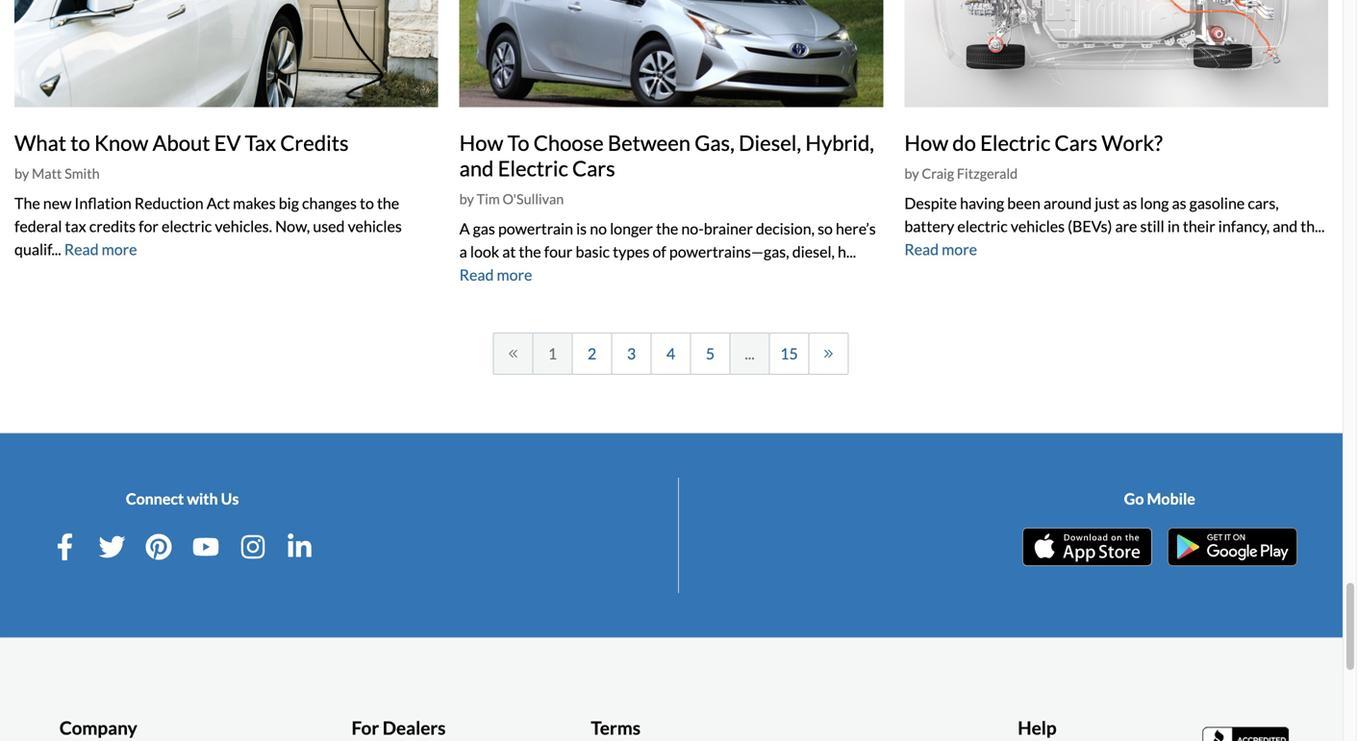 Task type: describe. For each thing, give the bounding box(es) containing it.
read more
[[64, 240, 137, 259]]

still
[[1140, 217, 1164, 236]]

diesel,
[[739, 130, 801, 155]]

read more link for to
[[64, 240, 137, 259]]

how for how do electric cars work?
[[904, 130, 948, 155]]

0 horizontal spatial read
[[64, 240, 99, 259]]

cars,
[[1248, 194, 1279, 213]]

here's
[[836, 219, 876, 238]]

the inside "the new inflation reduction act makes big changes to the federal tax credits for electric vehicles. now, used vehicles qualif..."
[[377, 194, 399, 213]]

0 horizontal spatial more
[[102, 240, 137, 259]]

more inside despite having been around just as long as gasoline cars, battery electric vehicles (bevs) are still in their infancy, and th... read more
[[942, 240, 977, 259]]

1 horizontal spatial electric
[[980, 130, 1050, 155]]

know
[[94, 130, 148, 155]]

no
[[590, 219, 607, 238]]

a gas powertrain is no longer the no-brainer decision, so here's a look at the four basic types of powertrains—gas, diesel, h... read more
[[459, 219, 876, 284]]

2 as from the left
[[1172, 194, 1186, 213]]

read inside a gas powertrain is no longer the no-brainer decision, so here's a look at the four basic types of powertrains—gas, diesel, h... read more
[[459, 265, 494, 284]]

5 link
[[690, 333, 730, 375]]

download on the app store image
[[1022, 528, 1152, 566]]

for dealers
[[352, 717, 446, 739]]

us
[[221, 489, 239, 508]]

how do electric cars work?
[[904, 130, 1163, 155]]

how to choose between gas, diesel, hybrid, and electric cars link
[[459, 130, 874, 181]]

4 link
[[651, 333, 691, 375]]

to inside "the new inflation reduction act makes big changes to the federal tax credits for electric vehicles. now, used vehicles qualif..."
[[360, 194, 374, 213]]

the
[[14, 194, 40, 213]]

3
[[627, 344, 636, 363]]

for
[[139, 217, 159, 236]]

a
[[459, 242, 467, 261]]

tax
[[65, 217, 86, 236]]

(bevs)
[[1068, 217, 1112, 236]]

battery
[[904, 217, 954, 236]]

new
[[43, 194, 72, 213]]

facebook image
[[52, 534, 78, 561]]

at
[[502, 242, 516, 261]]

by craig fitzgerald
[[904, 165, 1018, 182]]

o'sullivan
[[502, 191, 564, 207]]

having
[[960, 194, 1004, 213]]

1
[[548, 344, 557, 363]]

by tim o'sullivan
[[459, 191, 564, 207]]

decision,
[[756, 219, 815, 238]]

tim
[[477, 191, 500, 207]]

by matt smith
[[14, 165, 100, 182]]

around
[[1043, 194, 1092, 213]]

do
[[952, 130, 976, 155]]

longer
[[610, 219, 653, 238]]

linkedin image
[[286, 534, 313, 561]]

vehicles.
[[215, 217, 272, 236]]

connect with us
[[126, 489, 239, 508]]

what
[[14, 130, 66, 155]]

qualif...
[[14, 240, 61, 259]]

th...
[[1301, 217, 1325, 236]]

powertrains—gas,
[[669, 242, 789, 261]]

angle double left image
[[508, 346, 518, 362]]

instagram image
[[239, 534, 266, 561]]

their
[[1183, 217, 1215, 236]]

craig
[[922, 165, 954, 182]]

how to choose between gas, diesel, hybrid, and electric cars image
[[459, 0, 883, 107]]

h...
[[838, 242, 856, 261]]

choose
[[534, 130, 604, 155]]

act
[[207, 194, 230, 213]]

so
[[818, 219, 833, 238]]

infancy,
[[1218, 217, 1270, 236]]

terms
[[591, 717, 641, 739]]

work?
[[1102, 130, 1163, 155]]

basic
[[576, 242, 610, 261]]

about
[[152, 130, 210, 155]]

electric inside how to choose between gas, diesel, hybrid, and electric cars
[[498, 156, 568, 181]]

fitzgerald
[[957, 165, 1018, 182]]

long
[[1140, 194, 1169, 213]]

credits
[[280, 130, 349, 155]]



Task type: locate. For each thing, give the bounding box(es) containing it.
with
[[187, 489, 218, 508]]

and up tim
[[459, 156, 494, 181]]

0 vertical spatial and
[[459, 156, 494, 181]]

gas,
[[695, 130, 735, 155]]

by
[[14, 165, 29, 182], [904, 165, 919, 182], [459, 191, 474, 207]]

what to know about ev tax credits image
[[14, 0, 438, 107]]

1 electric from the left
[[162, 217, 212, 236]]

the
[[377, 194, 399, 213], [656, 219, 678, 238], [519, 242, 541, 261]]

0 horizontal spatial electric
[[162, 217, 212, 236]]

and inside how to choose between gas, diesel, hybrid, and electric cars
[[459, 156, 494, 181]]

tax
[[245, 130, 276, 155]]

how for how to choose between gas, diesel, hybrid, and electric cars
[[459, 130, 503, 155]]

help
[[1018, 717, 1057, 739]]

now,
[[275, 217, 310, 236]]

smith
[[65, 165, 100, 182]]

2 how from the left
[[904, 130, 948, 155]]

how up craig
[[904, 130, 948, 155]]

read down the look
[[459, 265, 494, 284]]

no-
[[681, 219, 704, 238]]

angle double right image
[[824, 346, 833, 362]]

1 horizontal spatial the
[[519, 242, 541, 261]]

youtube image
[[192, 534, 219, 561]]

and left th...
[[1273, 217, 1298, 236]]

0 horizontal spatial to
[[70, 130, 90, 155]]

1 horizontal spatial more
[[497, 265, 532, 284]]

hybrid,
[[805, 130, 874, 155]]

vehicles inside despite having been around just as long as gasoline cars, battery electric vehicles (bevs) are still in their infancy, and th... read more
[[1011, 217, 1065, 236]]

2 horizontal spatial read
[[904, 240, 939, 259]]

click for the bbb business review of this auto listing service in cambridge ma image
[[1202, 725, 1295, 742]]

1 horizontal spatial as
[[1172, 194, 1186, 213]]

1 vertical spatial the
[[656, 219, 678, 238]]

2
[[587, 344, 596, 363]]

0 horizontal spatial and
[[459, 156, 494, 181]]

the right the at
[[519, 242, 541, 261]]

1 horizontal spatial vehicles
[[1011, 217, 1065, 236]]

1 horizontal spatial read
[[459, 265, 494, 284]]

despite having been around just as long as gasoline cars, battery electric vehicles (bevs) are still in their infancy, and th... read more
[[904, 194, 1325, 259]]

0 horizontal spatial electric
[[498, 156, 568, 181]]

electric up fitzgerald
[[980, 130, 1050, 155]]

mobile
[[1147, 489, 1195, 508]]

5
[[706, 344, 715, 363]]

read more link
[[64, 240, 137, 259], [904, 240, 977, 259], [459, 265, 532, 284]]

read more link for to
[[459, 265, 532, 284]]

by for how do electric cars work?
[[904, 165, 919, 182]]

1 horizontal spatial cars
[[1055, 130, 1097, 155]]

1 horizontal spatial by
[[459, 191, 474, 207]]

connect
[[126, 489, 184, 508]]

by left tim
[[459, 191, 474, 207]]

by for how to choose between gas, diesel, hybrid, and electric cars
[[459, 191, 474, 207]]

cars down the choose on the top left of the page
[[572, 156, 615, 181]]

to
[[507, 130, 529, 155]]

electric inside despite having been around just as long as gasoline cars, battery electric vehicles (bevs) are still in their infancy, and th... read more
[[957, 217, 1008, 236]]

how to choose between gas, diesel, hybrid, and electric cars
[[459, 130, 874, 181]]

cars
[[1055, 130, 1097, 155], [572, 156, 615, 181]]

1 vertical spatial to
[[360, 194, 374, 213]]

0 horizontal spatial cars
[[572, 156, 615, 181]]

2 horizontal spatial by
[[904, 165, 919, 182]]

gas
[[473, 219, 495, 238]]

look
[[470, 242, 499, 261]]

makes
[[233, 194, 276, 213]]

electric down 'having'
[[957, 217, 1008, 236]]

big
[[279, 194, 299, 213]]

and inside despite having been around just as long as gasoline cars, battery electric vehicles (bevs) are still in their infancy, and th... read more
[[1273, 217, 1298, 236]]

how inside how to choose between gas, diesel, hybrid, and electric cars
[[459, 130, 503, 155]]

vehicles inside "the new inflation reduction act makes big changes to the federal tax credits for electric vehicles. now, used vehicles qualif..."
[[348, 217, 402, 236]]

dealers
[[383, 717, 446, 739]]

0 horizontal spatial vehicles
[[348, 217, 402, 236]]

a
[[459, 219, 470, 238]]

read down battery
[[904, 240, 939, 259]]

more down the at
[[497, 265, 532, 284]]

1 vehicles from the left
[[348, 217, 402, 236]]

2 link
[[572, 333, 612, 375]]

pinterest image
[[145, 534, 172, 561]]

1 vertical spatial and
[[1273, 217, 1298, 236]]

used
[[313, 217, 345, 236]]

more down battery
[[942, 240, 977, 259]]

0 horizontal spatial how
[[459, 130, 503, 155]]

reduction
[[134, 194, 204, 213]]

is
[[576, 219, 587, 238]]

vehicles right used
[[348, 217, 402, 236]]

1 horizontal spatial to
[[360, 194, 374, 213]]

what to know about ev tax credits link
[[14, 130, 349, 155]]

by for what to know about ev tax credits
[[14, 165, 29, 182]]

1 horizontal spatial read more link
[[459, 265, 532, 284]]

...
[[745, 344, 755, 363]]

twitter image
[[98, 534, 125, 561]]

brainer
[[704, 219, 753, 238]]

read more link down battery
[[904, 240, 977, 259]]

read more link down "credits"
[[64, 240, 137, 259]]

ev
[[214, 130, 241, 155]]

by left matt
[[14, 165, 29, 182]]

electric
[[162, 217, 212, 236], [957, 217, 1008, 236]]

get it on google play image
[[1167, 528, 1297, 566]]

as right just
[[1123, 194, 1137, 213]]

1 as from the left
[[1123, 194, 1137, 213]]

go
[[1124, 489, 1144, 508]]

the new inflation reduction act makes big changes to the federal tax credits for electric vehicles. now, used vehicles qualif...
[[14, 194, 402, 259]]

how do electric cars work? link
[[904, 130, 1163, 155]]

2 horizontal spatial more
[[942, 240, 977, 259]]

1 horizontal spatial how
[[904, 130, 948, 155]]

more inside a gas powertrain is no longer the no-brainer decision, so here's a look at the four basic types of powertrains—gas, diesel, h... read more
[[497, 265, 532, 284]]

in
[[1167, 217, 1180, 236]]

read inside despite having been around just as long as gasoline cars, battery electric vehicles (bevs) are still in their infancy, and th... read more
[[904, 240, 939, 259]]

of
[[653, 242, 666, 261]]

0 horizontal spatial the
[[377, 194, 399, 213]]

4
[[666, 344, 675, 363]]

how left to
[[459, 130, 503, 155]]

1 how from the left
[[459, 130, 503, 155]]

been
[[1007, 194, 1040, 213]]

2 horizontal spatial the
[[656, 219, 678, 238]]

gasoline
[[1189, 194, 1245, 213]]

credits
[[89, 217, 136, 236]]

just
[[1095, 194, 1120, 213]]

matt
[[32, 165, 62, 182]]

0 vertical spatial to
[[70, 130, 90, 155]]

how do electric cars work? image
[[904, 0, 1328, 107]]

electric inside "the new inflation reduction act makes big changes to the federal tax credits for electric vehicles. now, used vehicles qualif..."
[[162, 217, 212, 236]]

0 vertical spatial the
[[377, 194, 399, 213]]

electric down reduction
[[162, 217, 212, 236]]

how
[[459, 130, 503, 155], [904, 130, 948, 155]]

15 link
[[769, 333, 809, 375]]

0 horizontal spatial as
[[1123, 194, 1137, 213]]

the right changes
[[377, 194, 399, 213]]

15
[[780, 344, 798, 363]]

to right changes
[[360, 194, 374, 213]]

to up smith
[[70, 130, 90, 155]]

cars inside how to choose between gas, diesel, hybrid, and electric cars
[[572, 156, 615, 181]]

inflation
[[74, 194, 131, 213]]

cars left work?
[[1055, 130, 1097, 155]]

the up of
[[656, 219, 678, 238]]

are
[[1115, 217, 1137, 236]]

as up in
[[1172, 194, 1186, 213]]

2 vertical spatial the
[[519, 242, 541, 261]]

1 horizontal spatial and
[[1273, 217, 1298, 236]]

more down "credits"
[[102, 240, 137, 259]]

2 horizontal spatial read more link
[[904, 240, 977, 259]]

by left craig
[[904, 165, 919, 182]]

diesel,
[[792, 242, 835, 261]]

electric down to
[[498, 156, 568, 181]]

0 horizontal spatial read more link
[[64, 240, 137, 259]]

2 electric from the left
[[957, 217, 1008, 236]]

types
[[613, 242, 650, 261]]

read more link down the look
[[459, 265, 532, 284]]

for
[[352, 717, 379, 739]]

read more link for do
[[904, 240, 977, 259]]

four
[[544, 242, 573, 261]]

company
[[60, 717, 137, 739]]

vehicles down "been"
[[1011, 217, 1065, 236]]

2 vehicles from the left
[[1011, 217, 1065, 236]]

read down tax
[[64, 240, 99, 259]]

0 horizontal spatial by
[[14, 165, 29, 182]]

what to know about ev tax credits
[[14, 130, 349, 155]]

powertrain
[[498, 219, 573, 238]]

go mobile
[[1124, 489, 1195, 508]]

1 horizontal spatial electric
[[957, 217, 1008, 236]]

federal
[[14, 217, 62, 236]]

to
[[70, 130, 90, 155], [360, 194, 374, 213]]

3 link
[[611, 333, 652, 375]]

between
[[608, 130, 691, 155]]

despite
[[904, 194, 957, 213]]



Task type: vqa. For each thing, say whether or not it's contained in the screenshot.
read more
yes



